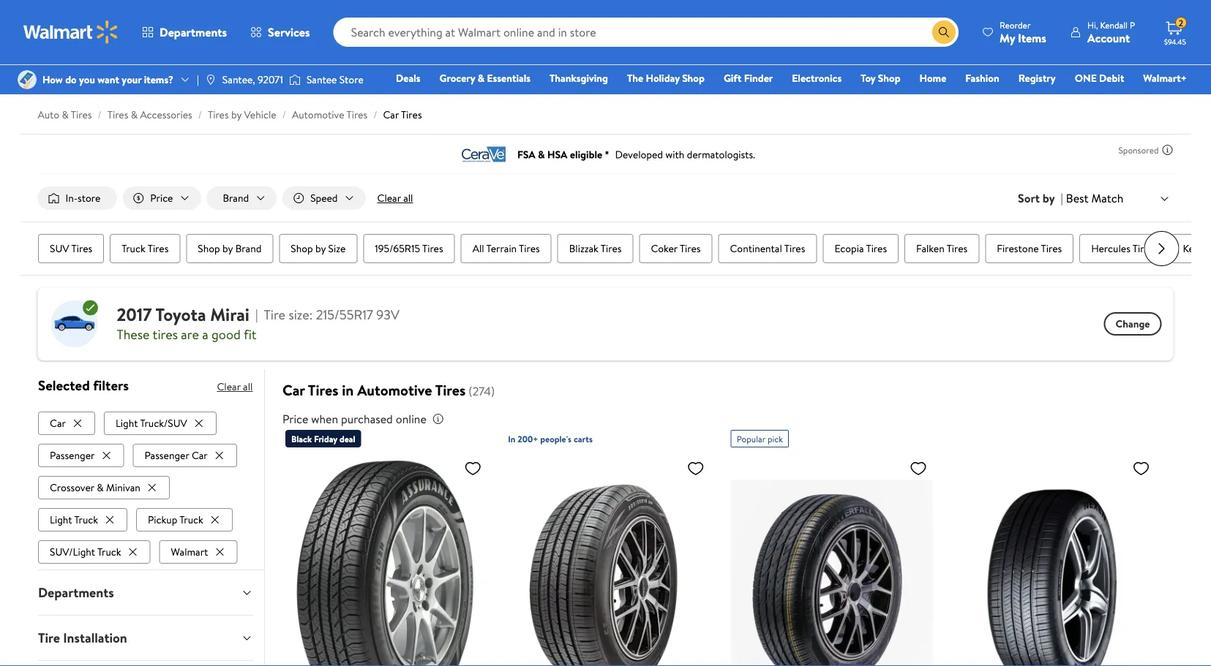 Task type: locate. For each thing, give the bounding box(es) containing it.
1 vertical spatial light
[[49, 513, 72, 527]]

truck for light truck
[[74, 513, 98, 527]]

tire installation tab
[[26, 616, 264, 661]]

list
[[38, 409, 253, 564]]

truck for pickup truck
[[179, 513, 203, 527]]

suv/light truck list item
[[38, 538, 153, 564]]

0 vertical spatial clear all button
[[372, 187, 419, 210]]

change
[[1116, 317, 1151, 331]]

suv
[[49, 242, 69, 256]]

grocery & essentials link
[[433, 70, 537, 86]]

 image for santee, 92071
[[205, 74, 217, 86]]

1 horizontal spatial passenger
[[144, 449, 189, 463]]

&
[[478, 71, 485, 85], [62, 108, 69, 122], [131, 108, 138, 122], [97, 481, 103, 495]]

passenger down truck/suv
[[144, 449, 189, 463]]

add to favorites list, goodyear assurance outlast 215/55r17 94v all-season passenger car tire image
[[464, 460, 482, 478]]

price
[[150, 191, 173, 205], [283, 412, 309, 428]]

are
[[181, 326, 199, 344]]

1 vertical spatial automotive
[[357, 380, 432, 401]]

services
[[268, 24, 310, 40]]

light
[[115, 416, 138, 431], [49, 513, 72, 527]]

all for the bottom clear all button
[[243, 380, 253, 394]]

0 vertical spatial all
[[404, 191, 413, 205]]

coker tires
[[651, 242, 701, 256]]

home
[[920, 71, 947, 85]]

these
[[117, 326, 150, 344]]

sort by |
[[1018, 190, 1064, 206]]

by left vehicle
[[231, 108, 242, 122]]

brand
[[223, 191, 249, 205], [235, 242, 261, 256]]

2017
[[117, 303, 152, 327]]

waterfall eco dynamic 215/55r17 94w all season tire image
[[731, 454, 934, 667]]

do
[[65, 72, 77, 87]]

truck up suv/light truck
[[74, 513, 98, 527]]

0 vertical spatial tire
[[264, 306, 286, 324]]

|
[[197, 72, 199, 87], [1061, 190, 1064, 206], [255, 306, 258, 324]]

2 vertical spatial |
[[255, 306, 258, 324]]

 image
[[18, 70, 37, 89], [205, 74, 217, 86]]

 image
[[289, 72, 301, 87]]

tires right the coker on the right of the page
[[680, 242, 701, 256]]

match
[[1092, 190, 1124, 206]]

& right grocery
[[478, 71, 485, 85]]

tires right terrain at the top left of page
[[519, 242, 540, 256]]

when
[[311, 412, 338, 428]]

1 vertical spatial |
[[1061, 190, 1064, 206]]

passenger for passenger
[[49, 449, 94, 463]]

want
[[98, 72, 119, 87]]

nexen npriz s 215/55r17 94v bsw all season tire image
[[954, 454, 1156, 667]]

0 horizontal spatial clear all button
[[217, 376, 253, 399]]

195/65r15 tires link
[[363, 234, 455, 264]]

your
[[122, 72, 142, 87]]

applied filters section element
[[38, 376, 128, 395]]

carts
[[574, 433, 593, 446]]

price up the truck tires
[[150, 191, 173, 205]]

& inside button
[[97, 481, 103, 495]]

1 vertical spatial departments
[[38, 584, 114, 602]]

(274)
[[469, 384, 495, 400]]

1 horizontal spatial |
[[255, 306, 258, 324]]

0 horizontal spatial departments
[[38, 584, 114, 602]]

best match
[[1067, 190, 1124, 206]]

 image for how do you want your items?
[[18, 70, 37, 89]]

light inside list item
[[115, 416, 138, 431]]

0 vertical spatial price
[[150, 191, 173, 205]]

light inside list item
[[49, 513, 72, 527]]

by
[[231, 108, 242, 122], [1043, 190, 1055, 206], [222, 242, 233, 256], [315, 242, 326, 256]]

by down brand dropdown button
[[222, 242, 233, 256]]

tire inside "dropdown button"
[[38, 629, 60, 648]]

add to favorites list, nexen npriz s 215/55r17 94v bsw all season tire image
[[1133, 460, 1151, 478]]

vehicle type: car and truck image
[[49, 300, 99, 349]]

light down 'crossover'
[[49, 513, 72, 527]]

by inside sort and filter section element
[[1043, 190, 1055, 206]]

kenda 
[[1183, 242, 1212, 256]]

truck inside list item
[[179, 513, 203, 527]]

1 horizontal spatial all
[[404, 191, 413, 205]]

brand down brand dropdown button
[[235, 242, 261, 256]]

1 horizontal spatial clear
[[377, 191, 401, 205]]

clear all button down good
[[217, 376, 253, 399]]

tires right falken
[[947, 242, 968, 256]]

tires right blizzak
[[601, 242, 622, 256]]

reorder
[[1000, 19, 1031, 31]]

1 vertical spatial price
[[283, 412, 309, 428]]

price for price when purchased online
[[283, 412, 309, 428]]

0 horizontal spatial automotive
[[292, 108, 345, 122]]

clear down good
[[217, 380, 240, 394]]

walmart+
[[1144, 71, 1188, 85]]

tires
[[153, 326, 178, 344]]

clear up '195/65r15'
[[377, 191, 401, 205]]

tires right auto
[[71, 108, 92, 122]]

all terrain tires link
[[461, 234, 551, 264]]

1 horizontal spatial clear all
[[377, 191, 413, 205]]

1 horizontal spatial tire
[[264, 306, 286, 324]]

gift finder
[[724, 71, 773, 85]]

one
[[1075, 71, 1097, 85]]

| left best
[[1061, 190, 1064, 206]]

ad disclaimer and feedback for skylinedisplayad image
[[1162, 144, 1174, 156]]

1 horizontal spatial clear all button
[[372, 187, 419, 210]]

truck tires
[[121, 242, 168, 256]]

by for shop by brand
[[222, 242, 233, 256]]

clear
[[377, 191, 401, 205], [217, 380, 240, 394]]

tires right continental
[[784, 242, 805, 256]]

1 horizontal spatial light
[[115, 416, 138, 431]]

tire
[[264, 306, 286, 324], [38, 629, 60, 648]]

1 horizontal spatial automotive
[[357, 380, 432, 401]]

by left size
[[315, 242, 326, 256]]

a
[[202, 326, 208, 344]]

 image left how
[[18, 70, 37, 89]]

hi, kendall p account
[[1088, 19, 1136, 46]]

car up the black
[[283, 380, 305, 401]]

0 horizontal spatial light
[[49, 513, 72, 527]]

price button
[[123, 187, 201, 210]]

light left truck/suv
[[115, 416, 138, 431]]

price inside price dropdown button
[[150, 191, 173, 205]]

/ right vehicle
[[282, 108, 286, 122]]

clear all button up '195/65r15'
[[372, 187, 419, 210]]

passenger
[[49, 449, 94, 463], [144, 449, 189, 463]]

toyota
[[156, 303, 206, 327]]

how do you want your items?
[[42, 72, 174, 87]]

1 passenger from the left
[[49, 449, 94, 463]]

sort and filter section element
[[20, 175, 1192, 222]]

0 vertical spatial clear
[[377, 191, 401, 205]]

light truck/suv button
[[104, 412, 216, 435]]

0 horizontal spatial price
[[150, 191, 173, 205]]

clear all down good
[[217, 380, 253, 394]]

0 horizontal spatial  image
[[18, 70, 37, 89]]

/
[[98, 108, 102, 122], [198, 108, 202, 122], [282, 108, 286, 122], [373, 108, 377, 122]]

/ right auto & tires link
[[98, 108, 102, 122]]

hi,
[[1088, 19, 1099, 31]]

clear all inside button
[[377, 191, 413, 205]]

passenger list item
[[38, 441, 127, 468]]

shop by size
[[291, 242, 345, 256]]

car
[[383, 108, 399, 122], [283, 380, 305, 401], [49, 416, 65, 431], [191, 449, 207, 463]]

firestone tires
[[997, 242, 1062, 256]]

 image left santee,
[[205, 74, 217, 86]]

walmart list item
[[159, 538, 240, 564]]

2 passenger from the left
[[144, 449, 189, 463]]

online
[[396, 412, 427, 428]]

truck for suv/light truck
[[97, 545, 121, 560]]

goodyear assurance outlast 215/55r17 94v all-season passenger car tire image
[[285, 454, 488, 667]]

by right the sort
[[1043, 190, 1055, 206]]

light truck list item
[[38, 506, 130, 532]]

falken tires
[[916, 242, 968, 256]]

tires
[[71, 108, 92, 122], [107, 108, 128, 122], [208, 108, 229, 122], [347, 108, 368, 122], [401, 108, 422, 122], [71, 242, 92, 256], [147, 242, 168, 256], [422, 242, 443, 256], [519, 242, 540, 256], [601, 242, 622, 256], [680, 242, 701, 256], [784, 242, 805, 256], [866, 242, 887, 256], [947, 242, 968, 256], [1041, 242, 1062, 256], [1133, 242, 1154, 256], [308, 380, 339, 401], [435, 380, 466, 401]]

car down selected
[[49, 416, 65, 431]]

passenger car list item
[[132, 441, 240, 468]]

blizzak tires link
[[557, 234, 633, 264]]

coker tires link
[[639, 234, 712, 264]]

departments down suv/light at left
[[38, 584, 114, 602]]

tire inside 2017 toyota mirai | tire size: 215/55r17 93v these tires are a good fit
[[264, 306, 286, 324]]

all up "195/65r15 tires"
[[404, 191, 413, 205]]

auto & tires / tires & accessories / tires by vehicle / automotive tires / car tires
[[38, 108, 422, 122]]

0 horizontal spatial clear all
[[217, 380, 253, 394]]

speed
[[311, 191, 338, 205]]

0 horizontal spatial passenger
[[49, 449, 94, 463]]

1 vertical spatial clear all
[[217, 380, 253, 394]]

1 vertical spatial clear
[[217, 380, 240, 394]]

tires right "ecopia"
[[866, 242, 887, 256]]

by for sort by |
[[1043, 190, 1055, 206]]

suv tires
[[49, 242, 92, 256]]

1 horizontal spatial departments
[[160, 24, 227, 40]]

truck right pickup
[[179, 513, 203, 527]]

1 horizontal spatial  image
[[205, 74, 217, 86]]

all
[[472, 242, 484, 256]]

all terrain tires
[[472, 242, 540, 256]]

/ right accessories
[[198, 108, 202, 122]]

search icon image
[[939, 26, 950, 38]]

1 horizontal spatial price
[[283, 412, 309, 428]]

195/65r15 tires
[[375, 242, 443, 256]]

1 vertical spatial tire
[[38, 629, 60, 648]]

shop down brand dropdown button
[[198, 242, 220, 256]]

0 vertical spatial departments
[[160, 24, 227, 40]]

0 horizontal spatial tire
[[38, 629, 60, 648]]

passenger for passenger car
[[144, 449, 189, 463]]

& right auto
[[62, 108, 69, 122]]

tab
[[26, 662, 264, 667]]

price up the black
[[283, 412, 309, 428]]

Search search field
[[334, 18, 959, 47]]

1 vertical spatial clear all button
[[217, 376, 253, 399]]

tire left size:
[[264, 306, 286, 324]]

one debit link
[[1069, 70, 1131, 86]]

electronics
[[792, 71, 842, 85]]

0 vertical spatial clear all
[[377, 191, 413, 205]]

& left minivan
[[97, 481, 103, 495]]

/ left 'car tires' link
[[373, 108, 377, 122]]

brand up shop by brand
[[223, 191, 249, 205]]

selected
[[38, 376, 90, 395]]

clear all
[[377, 191, 413, 205], [217, 380, 253, 394]]

all down fit
[[243, 380, 253, 394]]

shop left size
[[291, 242, 313, 256]]

departments up items?
[[160, 24, 227, 40]]

continental tires link
[[718, 234, 817, 264]]

0 vertical spatial light
[[115, 416, 138, 431]]

0 vertical spatial brand
[[223, 191, 249, 205]]

| inside sort and filter section element
[[1061, 190, 1064, 206]]

tires left "(274)"
[[435, 380, 466, 401]]

1 / from the left
[[98, 108, 102, 122]]

grocery
[[440, 71, 475, 85]]

0 vertical spatial |
[[197, 72, 199, 87]]

light truck
[[49, 513, 98, 527]]

change button
[[1104, 313, 1162, 336]]

0 horizontal spatial all
[[243, 380, 253, 394]]

automotive tires link
[[292, 108, 368, 122]]

1 vertical spatial brand
[[235, 242, 261, 256]]

car tires link
[[383, 108, 422, 122]]

light for light truck
[[49, 513, 72, 527]]

195/65r15
[[375, 242, 420, 256]]

reorder my items
[[1000, 19, 1047, 46]]

walmart
[[171, 545, 208, 560]]

filters
[[93, 376, 128, 395]]

tire left installation
[[38, 629, 60, 648]]

fashion link
[[959, 70, 1006, 86]]

car down deals link
[[383, 108, 399, 122]]

| right items?
[[197, 72, 199, 87]]

passenger up 'crossover'
[[49, 449, 94, 463]]

you
[[79, 72, 95, 87]]

& for minivan
[[97, 481, 103, 495]]

truck right suv/light at left
[[97, 545, 121, 560]]

tires down 'store'
[[347, 108, 368, 122]]

next slide for chipmodule list image
[[1145, 231, 1180, 267]]

clear all up '195/65r15'
[[377, 191, 413, 205]]

| up fit
[[255, 306, 258, 324]]

0 horizontal spatial |
[[197, 72, 199, 87]]

tire installation
[[38, 629, 127, 648]]

automotive up online
[[357, 380, 432, 401]]

all inside sort and filter section element
[[404, 191, 413, 205]]

1 vertical spatial all
[[243, 380, 253, 394]]

& for essentials
[[478, 71, 485, 85]]

departments inside dropdown button
[[38, 584, 114, 602]]

santee store
[[307, 72, 364, 87]]

light truck/suv
[[115, 416, 187, 431]]

2 horizontal spatial |
[[1061, 190, 1064, 206]]

automotive down santee
[[292, 108, 345, 122]]



Task type: vqa. For each thing, say whether or not it's contained in the screenshot.
Best
yes



Task type: describe. For each thing, give the bounding box(es) containing it.
good
[[212, 326, 241, 344]]

toy shop
[[861, 71, 901, 85]]

all for the right clear all button
[[404, 191, 413, 205]]

vehicle
[[244, 108, 276, 122]]

list containing car
[[38, 409, 253, 564]]

one debit
[[1075, 71, 1125, 85]]

car list item
[[38, 409, 98, 435]]

& for tires
[[62, 108, 69, 122]]

car down the light truck/suv list item
[[191, 449, 207, 463]]

tires down santee,
[[208, 108, 229, 122]]

walmart button
[[159, 541, 237, 564]]

the holiday shop
[[627, 71, 705, 85]]

ecopia
[[835, 242, 864, 256]]

Walmart Site-Wide search field
[[334, 18, 959, 47]]

continental
[[730, 242, 782, 256]]

deal
[[340, 433, 356, 446]]

thanksgiving link
[[543, 70, 615, 86]]

tires right hercules
[[1133, 242, 1154, 256]]

in 200+ people's carts
[[508, 433, 593, 446]]

car tires in automotive tires (274)
[[283, 380, 495, 401]]

registry
[[1019, 71, 1056, 85]]

crossover
[[49, 481, 94, 495]]

size:
[[289, 306, 313, 324]]

santee, 92071
[[222, 72, 283, 87]]

thanksgiving
[[550, 71, 608, 85]]

price when purchased online
[[283, 412, 427, 428]]

tires down price dropdown button at the left top
[[147, 242, 168, 256]]

tires right suv
[[71, 242, 92, 256]]

passenger car
[[144, 449, 207, 463]]

suv/light
[[49, 545, 95, 560]]

pickup
[[148, 513, 177, 527]]

tires down want
[[107, 108, 128, 122]]

items?
[[144, 72, 174, 87]]

in-
[[66, 191, 78, 205]]

departments button
[[26, 571, 264, 616]]

tires down deals
[[401, 108, 422, 122]]

account
[[1088, 30, 1131, 46]]

suv tires link
[[38, 234, 104, 264]]

firestone
[[997, 242, 1039, 256]]

in-store button
[[38, 187, 117, 210]]

tires left the 'in'
[[308, 380, 339, 401]]

3 / from the left
[[282, 108, 286, 122]]

deals link
[[390, 70, 427, 86]]

tires by vehicle link
[[208, 108, 276, 122]]

debit
[[1100, 71, 1125, 85]]

ecopia tires
[[835, 242, 887, 256]]

popular pick
[[737, 433, 783, 446]]

shop by brand
[[198, 242, 261, 256]]

suv/light truck button
[[38, 541, 150, 564]]

selected filters
[[38, 376, 128, 395]]

ecopia tires link
[[823, 234, 899, 264]]

clear all for the bottom clear all button
[[217, 380, 253, 394]]

installation
[[63, 629, 127, 648]]

deals
[[396, 71, 421, 85]]

santee
[[307, 72, 337, 87]]

light truck button
[[38, 509, 127, 532]]

crossover & minivan button
[[38, 476, 169, 500]]

fashion
[[966, 71, 1000, 85]]

best match button
[[1064, 189, 1174, 208]]

pick
[[768, 433, 783, 446]]

tires right firestone
[[1041, 242, 1062, 256]]

light truck/suv list item
[[104, 409, 219, 435]]

coker
[[651, 242, 678, 256]]

store
[[78, 191, 101, 205]]

blizzak
[[569, 242, 598, 256]]

registry link
[[1012, 70, 1063, 86]]

0 vertical spatial automotive
[[292, 108, 345, 122]]

2 / from the left
[[198, 108, 202, 122]]

pickup truck list item
[[136, 506, 235, 532]]

departments tab
[[26, 571, 264, 616]]

grocery & essentials
[[440, 71, 531, 85]]

tire installation button
[[26, 616, 264, 661]]

black
[[291, 433, 312, 446]]

best
[[1067, 190, 1089, 206]]

crossmax 215/55r17 94v ct-1 all-season tire fits: 2011-15 chevrolet cruze eco, 2012-14 toyota camry hybrid xle image
[[508, 454, 711, 667]]

terrain
[[486, 242, 517, 256]]

santee,
[[222, 72, 255, 87]]

auto & tires link
[[38, 108, 92, 122]]

in
[[342, 380, 354, 401]]

light for light truck/suv
[[115, 416, 138, 431]]

price for price
[[150, 191, 173, 205]]

friday
[[314, 433, 338, 446]]

by for shop by size
[[315, 242, 326, 256]]

finder
[[744, 71, 773, 85]]

93v
[[377, 306, 400, 324]]

mirai
[[210, 303, 250, 327]]

crossover & minivan list item
[[38, 474, 172, 500]]

pickup truck
[[148, 513, 203, 527]]

gift finder link
[[717, 70, 780, 86]]

gift
[[724, 71, 742, 85]]

4 / from the left
[[373, 108, 377, 122]]

truck down price dropdown button at the left top
[[121, 242, 145, 256]]

clear inside sort and filter section element
[[377, 191, 401, 205]]

shop right toy in the right of the page
[[878, 71, 901, 85]]

2
[[1179, 17, 1184, 29]]

departments inside popup button
[[160, 24, 227, 40]]

legal information image
[[433, 414, 444, 425]]

fit
[[244, 326, 257, 344]]

tires right '195/65r15'
[[422, 242, 443, 256]]

walmart+ link
[[1137, 70, 1194, 86]]

brand button
[[207, 187, 277, 210]]

add to favorites list, crossmax 215/55r17 94v ct-1 all-season tire fits: 2011-15 chevrolet cruze eco, 2012-14 toyota camry hybrid xle image
[[687, 460, 705, 478]]

walmart image
[[23, 20, 119, 44]]

hercules tires link
[[1080, 234, 1165, 264]]

popular
[[737, 433, 766, 446]]

people's
[[540, 433, 572, 446]]

clear all for the right clear all button
[[377, 191, 413, 205]]

0 horizontal spatial clear
[[217, 380, 240, 394]]

kendall
[[1101, 19, 1128, 31]]

add to favorites list, waterfall eco dynamic 215/55r17 94w all season tire image
[[910, 460, 928, 478]]

200+
[[518, 433, 538, 446]]

& left accessories
[[131, 108, 138, 122]]

in
[[508, 433, 516, 446]]

brand inside dropdown button
[[223, 191, 249, 205]]

| inside 2017 toyota mirai | tire size: 215/55r17 93v these tires are a good fit
[[255, 306, 258, 324]]

shop right holiday
[[682, 71, 705, 85]]

blizzak tires
[[569, 242, 622, 256]]

services button
[[239, 15, 322, 50]]



